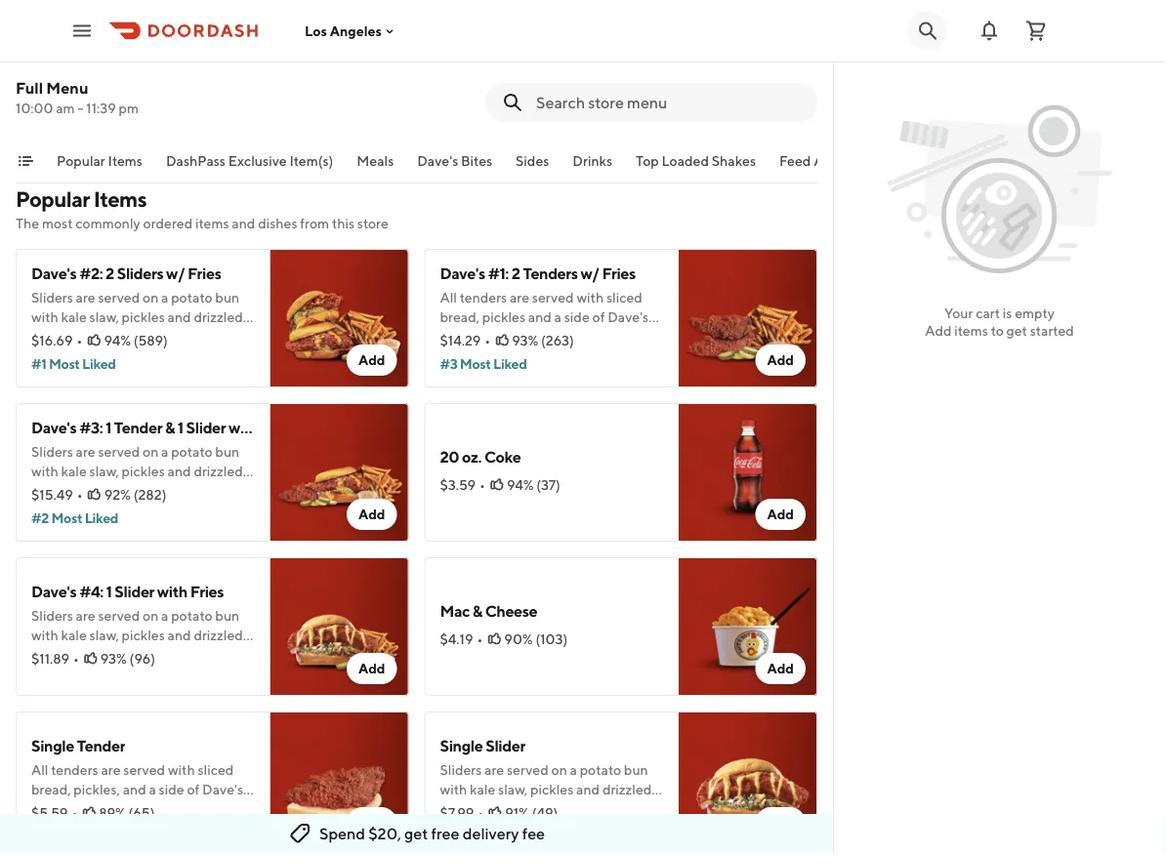 Task type: locate. For each thing, give the bounding box(es) containing it.
2 vertical spatial kale
[[470, 782, 495, 798]]

popular up most
[[16, 187, 90, 212]]

bun inside the dave's #4: 1 slider with fries sliders are served on a potato bun with kale slaw, pickles and drizzled with dave's sauce
[[215, 608, 239, 624]]

dave's inside single slider sliders are served on a potato bun with kale slaw, pickles and drizzled with dave's sauce
[[470, 801, 511, 817]]

liked down 92%
[[85, 510, 118, 526]]

popular down -
[[57, 153, 105, 169]]

0 vertical spatial drizzled
[[194, 309, 243, 325]]

tenders up pickles,
[[51, 762, 98, 778]]

items right ordered
[[195, 215, 229, 231]]

are inside the single tender all tenders are served with sliced bread, pickles, and a side of dave's sauce
[[101, 762, 121, 778]]

slider
[[186, 418, 226, 437], [115, 583, 154, 601], [486, 737, 525, 755]]

(263)
[[541, 333, 574, 349]]

2 2 from the left
[[511, 264, 520, 283]]

to
[[991, 323, 1004, 339]]

a inside single slider sliders are served on a potato bun with kale slaw, pickles and drizzled with dave's sauce
[[570, 762, 577, 778]]

served down #4:
[[98, 608, 140, 624]]

• right the $11.89
[[73, 651, 79, 667]]

• up #3 most liked
[[485, 333, 490, 349]]

0 vertical spatial items
[[108, 153, 143, 169]]

most down $16.69 •
[[49, 356, 80, 372]]

items inside popular items button
[[108, 153, 143, 169]]

kale up the $11.89 •
[[61, 627, 87, 644]]

0 vertical spatial popular
[[57, 153, 105, 169]]

1 vertical spatial items
[[954, 323, 988, 339]]

popular items button
[[57, 151, 143, 183]]

on
[[143, 290, 158, 306], [143, 608, 158, 624], [551, 762, 567, 778]]

pickles up (589)
[[122, 309, 165, 325]]

0 horizontal spatial side
[[159, 782, 184, 798]]

potato inside the dave's #2:     2 sliders w/ fries sliders are served on a potato bun with kale slaw, pickles and drizzled with dave's sauce
[[171, 290, 212, 306]]

on for sliders
[[143, 290, 158, 306]]

1 vertical spatial popular
[[16, 187, 90, 212]]

tenders down the #1:
[[460, 290, 507, 306]]

and inside dave's #1:     2 tenders w/ fries all tenders are served with sliced bread, pickles and a side of dave's sauce
[[528, 309, 552, 325]]

0 horizontal spatial items
[[195, 215, 229, 231]]

from
[[300, 215, 329, 231]]

1 single from the left
[[31, 737, 74, 755]]

open menu image
[[70, 19, 94, 42]]

your cart is empty add items to get started
[[925, 305, 1074, 339]]

0 vertical spatial on
[[143, 290, 158, 306]]

bread, up the $5.59
[[31, 782, 71, 798]]

add button for single slider
[[755, 808, 806, 839]]

single up $7.99 •
[[440, 737, 483, 755]]

0 horizontal spatial slider
[[115, 583, 154, 601]]

2 horizontal spatial slider
[[486, 737, 525, 755]]

2 single from the left
[[440, 737, 483, 755]]

2 horizontal spatial w/
[[580, 264, 599, 283]]

1 vertical spatial bun
[[215, 608, 239, 624]]

items
[[195, 215, 229, 231], [954, 323, 988, 339]]

0 vertical spatial bun
[[215, 290, 239, 306]]

add for dave's #4: 1 slider with fries
[[358, 661, 385, 677]]

kale up $16.69 •
[[61, 309, 87, 325]]

0 vertical spatial sliced
[[606, 290, 642, 306]]

add for 20 oz. coke
[[767, 506, 794, 522]]

are inside the dave's #2:     2 sliders w/ fries sliders are served on a potato bun with kale slaw, pickles and drizzled with dave's sauce
[[76, 290, 95, 306]]

0 horizontal spatial 94%
[[104, 333, 131, 349]]

feed a crowd button
[[779, 151, 868, 183]]

0 vertical spatial get
[[1006, 323, 1027, 339]]

tender up pickles,
[[77, 737, 125, 755]]

0 horizontal spatial single
[[31, 737, 74, 755]]

1 horizontal spatial all
[[440, 290, 457, 306]]

90%
[[504, 631, 533, 647]]

w/ for sliders
[[166, 264, 185, 283]]

94% left (589)
[[104, 333, 131, 349]]

1 vertical spatial 93%
[[100, 651, 127, 667]]

94% left (37)
[[507, 477, 534, 493]]

$15.49
[[31, 487, 73, 503]]

0 vertical spatial items
[[195, 215, 229, 231]]

1 horizontal spatial sliced
[[606, 290, 642, 306]]

1 vertical spatial bread,
[[31, 782, 71, 798]]

on up (96)
[[143, 608, 158, 624]]

potato for with
[[171, 608, 212, 624]]

items up commonly
[[93, 187, 147, 212]]

los
[[305, 23, 327, 39]]

0 horizontal spatial &
[[165, 418, 175, 437]]

get left free
[[404, 825, 428, 843]]

is
[[1003, 305, 1012, 321]]

0 horizontal spatial w/
[[166, 264, 185, 283]]

items inside popular items the most commonly ordered items and dishes from this store
[[93, 187, 147, 212]]

dave's
[[417, 153, 458, 169], [31, 264, 77, 283], [440, 264, 485, 283], [608, 309, 649, 325], [61, 329, 102, 345], [31, 418, 77, 437], [31, 583, 77, 601], [61, 647, 102, 663], [202, 782, 243, 798], [470, 801, 511, 817]]

93% (96)
[[100, 651, 155, 667]]

side right pickles,
[[159, 782, 184, 798]]

1 horizontal spatial 94%
[[507, 477, 534, 493]]

served
[[98, 290, 140, 306], [532, 290, 574, 306], [98, 608, 140, 624], [123, 762, 165, 778], [507, 762, 549, 778]]

on for slider
[[143, 608, 158, 624]]

$16.69 •
[[31, 333, 82, 349]]

bread, up $14.29
[[440, 309, 480, 325]]

2 for tenders
[[511, 264, 520, 283]]

add for mac & cheese
[[767, 661, 794, 677]]

popular for popular items the most commonly ordered items and dishes from this store
[[16, 187, 90, 212]]

0 vertical spatial side
[[564, 309, 590, 325]]

slaw, for #2:
[[89, 309, 119, 325]]

potato inside single slider sliders are served on a potato bun with kale slaw, pickles and drizzled with dave's sauce
[[580, 762, 621, 778]]

w/ inside the dave's #2:     2 sliders w/ fries sliders are served on a potato bun with kale slaw, pickles and drizzled with dave's sauce
[[166, 264, 185, 283]]

pickles down the #1:
[[482, 309, 525, 325]]

single tender all tenders are served with sliced bread, pickles, and a side of dave's sauce
[[31, 737, 243, 817]]

1 vertical spatial drizzled
[[194, 627, 243, 644]]

0 horizontal spatial 93%
[[100, 651, 127, 667]]

(282)
[[133, 487, 166, 503]]

fries inside dave's #1:     2 tenders w/ fries all tenders are served with sliced bread, pickles and a side of dave's sauce
[[602, 264, 636, 283]]

items for popular items
[[108, 153, 143, 169]]

add for dave's #2:     2 sliders w/ fries
[[358, 352, 385, 368]]

single
[[31, 737, 74, 755], [440, 737, 483, 755]]

0 vertical spatial tenders
[[460, 290, 507, 306]]

w/ inside dave's #1:     2 tenders w/ fries all tenders are served with sliced bread, pickles and a side of dave's sauce
[[580, 264, 599, 283]]

1 vertical spatial potato
[[171, 608, 212, 624]]

on up (49)
[[551, 762, 567, 778]]

• right $4.19
[[477, 631, 483, 647]]

1 vertical spatial sliced
[[198, 762, 234, 778]]

94% (589)
[[104, 333, 168, 349]]

served inside the dave's #4: 1 slider with fries sliders are served on a potato bun with kale slaw, pickles and drizzled with dave's sauce
[[98, 608, 140, 624]]

slider inside single slider sliders are served on a potato bun with kale slaw, pickles and drizzled with dave's sauce
[[486, 737, 525, 755]]

sliders inside single slider sliders are served on a potato bun with kale slaw, pickles and drizzled with dave's sauce
[[440, 762, 482, 778]]

kale inside the dave's #2:     2 sliders w/ fries sliders are served on a potato bun with kale slaw, pickles and drizzled with dave's sauce
[[61, 309, 87, 325]]

a
[[161, 290, 168, 306], [554, 309, 561, 325], [161, 608, 168, 624], [570, 762, 577, 778], [149, 782, 156, 798]]

all inside the single tender all tenders are served with sliced bread, pickles, and a side of dave's sauce
[[31, 762, 48, 778]]

(37)
[[536, 477, 560, 493]]

bites
[[461, 153, 492, 169]]

sauce
[[105, 329, 141, 345], [440, 329, 476, 345], [105, 647, 141, 663], [31, 801, 67, 817], [513, 801, 549, 817]]

93% left (263)
[[512, 333, 538, 349]]

0 vertical spatial 93%
[[512, 333, 538, 349]]

sliders up $7.99 •
[[440, 762, 482, 778]]

0 horizontal spatial tenders
[[51, 762, 98, 778]]

1 horizontal spatial tenders
[[460, 290, 507, 306]]

0 horizontal spatial sliced
[[198, 762, 234, 778]]

add button for mac & cheese
[[755, 653, 806, 685]]

bread,
[[440, 309, 480, 325], [31, 782, 71, 798]]

dave's #1:     2 tenders w/ fries image
[[679, 249, 817, 388]]

& right mac
[[472, 602, 482, 621]]

89% (65)
[[99, 805, 155, 821]]

sides button
[[516, 151, 549, 183]]

2 vertical spatial potato
[[580, 762, 621, 778]]

kale
[[61, 309, 87, 325], [61, 627, 87, 644], [470, 782, 495, 798]]

dave's #2:     2 sliders w/ fries image
[[270, 249, 409, 388]]

all up $14.29
[[440, 290, 457, 306]]

2 vertical spatial on
[[551, 762, 567, 778]]

2 inside the dave's #2:     2 sliders w/ fries sliders are served on a potato bun with kale slaw, pickles and drizzled with dave's sauce
[[106, 264, 114, 283]]

• up #2 most liked at bottom left
[[77, 487, 83, 503]]

pickles inside the dave's #2:     2 sliders w/ fries sliders are served on a potato bun with kale slaw, pickles and drizzled with dave's sauce
[[122, 309, 165, 325]]

dave's #1:     2 tenders w/ fries all tenders are served with sliced bread, pickles and a side of dave's sauce
[[440, 264, 649, 345]]

dashpass exclusive item(s)
[[166, 153, 333, 169]]

delivery
[[463, 825, 519, 843]]

sliced inside dave's #1:     2 tenders w/ fries all tenders are served with sliced bread, pickles and a side of dave's sauce
[[606, 290, 642, 306]]

94%
[[104, 333, 131, 349], [507, 477, 534, 493]]

0 horizontal spatial all
[[31, 762, 48, 778]]

0 vertical spatial potato
[[171, 290, 212, 306]]

2 vertical spatial slider
[[486, 737, 525, 755]]

oz.
[[462, 448, 482, 466]]

• up delivery
[[478, 805, 484, 821]]

1 vertical spatial on
[[143, 608, 158, 624]]

1 vertical spatial slider
[[115, 583, 154, 601]]

most for #2:
[[49, 356, 80, 372]]

1 horizontal spatial get
[[1006, 323, 1027, 339]]

popular items the most commonly ordered items and dishes from this store
[[16, 187, 389, 231]]

dave's #4: 1 slider with fries image
[[270, 558, 409, 696]]

• up #1 most liked
[[77, 333, 82, 349]]

$20,
[[368, 825, 401, 843]]

served inside dave's #1:     2 tenders w/ fries all tenders are served with sliced bread, pickles and a side of dave's sauce
[[532, 290, 574, 306]]

1 vertical spatial &
[[472, 602, 482, 621]]

mac
[[440, 602, 470, 621]]

• for single slider
[[478, 805, 484, 821]]

most
[[42, 215, 73, 231]]

2 right #2: on the left of page
[[106, 264, 114, 283]]

slaw, up 91%
[[498, 782, 528, 798]]

93%
[[512, 333, 538, 349], [100, 651, 127, 667]]

and inside the single tender all tenders are served with sliced bread, pickles, and a side of dave's sauce
[[123, 782, 146, 798]]

1 vertical spatial kale
[[61, 627, 87, 644]]

add inside your cart is empty add items to get started
[[925, 323, 952, 339]]

pickles,
[[74, 782, 120, 798]]

10:00
[[16, 100, 53, 116]]

1 horizontal spatial 93%
[[512, 333, 538, 349]]

empty
[[1015, 305, 1055, 321]]

popular inside button
[[57, 153, 105, 169]]

bun inside the dave's #2:     2 sliders w/ fries sliders are served on a potato bun with kale slaw, pickles and drizzled with dave's sauce
[[215, 290, 239, 306]]

2 for sliders
[[106, 264, 114, 283]]

item(s)
[[289, 153, 333, 169]]

1 vertical spatial of
[[187, 782, 199, 798]]

sliders up the $11.89
[[31, 608, 73, 624]]

1 horizontal spatial side
[[564, 309, 590, 325]]

0 items, open order cart image
[[1024, 19, 1048, 42]]

fries inside the dave's #2:     2 sliders w/ fries sliders are served on a potato bun with kale slaw, pickles and drizzled with dave's sauce
[[188, 264, 221, 283]]

a inside the dave's #2:     2 sliders w/ fries sliders are served on a potato bun with kale slaw, pickles and drizzled with dave's sauce
[[161, 290, 168, 306]]

served down the tenders
[[532, 290, 574, 306]]

&
[[165, 418, 175, 437], [472, 602, 482, 621]]

kale up $7.99 •
[[470, 782, 495, 798]]

potato
[[171, 290, 212, 306], [171, 608, 212, 624], [580, 762, 621, 778]]

93% left (96)
[[100, 651, 127, 667]]

$5.59
[[31, 805, 68, 821]]

single inside single slider sliders are served on a potato bun with kale slaw, pickles and drizzled with dave's sauce
[[440, 737, 483, 755]]

1 horizontal spatial 2
[[511, 264, 520, 283]]

liked down the 94% (589) in the top left of the page
[[82, 356, 116, 372]]

• right the $5.59
[[72, 805, 77, 821]]

fries for sliders
[[188, 264, 221, 283]]

side inside dave's #1:     2 tenders w/ fries all tenders are served with sliced bread, pickles and a side of dave's sauce
[[564, 309, 590, 325]]

bun
[[215, 290, 239, 306], [215, 608, 239, 624], [624, 762, 648, 778]]

liked down 93% (263)
[[493, 356, 527, 372]]

served down #2: on the left of page
[[98, 290, 140, 306]]

drinks button
[[573, 151, 612, 183]]

single tender image
[[270, 712, 409, 851]]

served up (65)
[[123, 762, 165, 778]]

drizzled inside the dave's #2:     2 sliders w/ fries sliders are served on a potato bun with kale slaw, pickles and drizzled with dave's sauce
[[194, 309, 243, 325]]

popular for popular items
[[57, 153, 105, 169]]

on inside single slider sliders are served on a potato bun with kale slaw, pickles and drizzled with dave's sauce
[[551, 762, 567, 778]]

2 inside dave's #1:     2 tenders w/ fries all tenders are served with sliced bread, pickles and a side of dave's sauce
[[511, 264, 520, 283]]

1 2 from the left
[[106, 264, 114, 283]]

items down the pm
[[108, 153, 143, 169]]

slaw, inside the dave's #2:     2 sliders w/ fries sliders are served on a potato bun with kale slaw, pickles and drizzled with dave's sauce
[[89, 309, 119, 325]]

2 right the #1:
[[511, 264, 520, 283]]

0 vertical spatial slaw,
[[89, 309, 119, 325]]

0 horizontal spatial of
[[187, 782, 199, 798]]

slaw, for #4:
[[89, 627, 119, 644]]

1
[[106, 418, 111, 437], [178, 418, 183, 437], [106, 583, 112, 601]]

1 vertical spatial side
[[159, 782, 184, 798]]

exclusive
[[228, 153, 287, 169]]

pickles
[[122, 309, 165, 325], [482, 309, 525, 325], [122, 627, 165, 644], [530, 782, 574, 798]]

sliders right #2: on the left of page
[[117, 264, 163, 283]]

single up pickles,
[[31, 737, 74, 755]]

1 vertical spatial all
[[31, 762, 48, 778]]

0 horizontal spatial 2
[[106, 264, 114, 283]]

& up (282)
[[165, 418, 175, 437]]

popular inside popular items the most commonly ordered items and dishes from this store
[[16, 187, 90, 212]]

add button for dave's #1:     2 tenders w/ fries
[[755, 345, 806, 376]]

on up (589)
[[143, 290, 158, 306]]

drizzled
[[194, 309, 243, 325], [194, 627, 243, 644], [602, 782, 652, 798]]

most for #1:
[[460, 356, 491, 372]]

mac & cheese image
[[679, 558, 817, 696]]

sauce up fee
[[513, 801, 549, 817]]

pickles up (49)
[[530, 782, 574, 798]]

1 vertical spatial 94%
[[507, 477, 534, 493]]

tender inside the single tender all tenders are served with sliced bread, pickles, and a side of dave's sauce
[[77, 737, 125, 755]]

slaw, up the 94% (589) in the top left of the page
[[89, 309, 119, 325]]

1 vertical spatial items
[[93, 187, 147, 212]]

1 inside the dave's #4: 1 slider with fries sliders are served on a potato bun with kale slaw, pickles and drizzled with dave's sauce
[[106, 583, 112, 601]]

crowd
[[826, 153, 868, 169]]

add for dave's #1:     2 tenders w/ fries
[[767, 352, 794, 368]]

(589)
[[134, 333, 168, 349]]

slaw, inside the dave's #4: 1 slider with fries sliders are served on a potato bun with kale slaw, pickles and drizzled with dave's sauce
[[89, 627, 119, 644]]

single for single tender
[[31, 737, 74, 755]]

drizzled inside the dave's #4: 1 slider with fries sliders are served on a potato bun with kale slaw, pickles and drizzled with dave's sauce
[[194, 627, 243, 644]]

top
[[636, 153, 659, 169]]

most down $14.29 •
[[460, 356, 491, 372]]

2 vertical spatial slaw,
[[498, 782, 528, 798]]

1 vertical spatial tender
[[77, 737, 125, 755]]

2
[[106, 264, 114, 283], [511, 264, 520, 283]]

sliced
[[606, 290, 642, 306], [198, 762, 234, 778]]

1 horizontal spatial single
[[440, 737, 483, 755]]

0 horizontal spatial bread,
[[31, 782, 71, 798]]

0 horizontal spatial get
[[404, 825, 428, 843]]

1 horizontal spatial of
[[592, 309, 605, 325]]

of
[[592, 309, 605, 325], [187, 782, 199, 798]]

fries inside the dave's #4: 1 slider with fries sliders are served on a potato bun with kale slaw, pickles and drizzled with dave's sauce
[[190, 583, 224, 601]]

side inside the single tender all tenders are served with sliced bread, pickles, and a side of dave's sauce
[[159, 782, 184, 798]]

1 vertical spatial slaw,
[[89, 627, 119, 644]]

side up (263)
[[564, 309, 590, 325]]

all up the $5.59
[[31, 762, 48, 778]]

sauce left 89%
[[31, 801, 67, 817]]

are inside dave's #1:     2 tenders w/ fries all tenders are served with sliced bread, pickles and a side of dave's sauce
[[510, 290, 529, 306]]

#3 most liked
[[440, 356, 527, 372]]

1 horizontal spatial bread,
[[440, 309, 480, 325]]

a inside the single tender all tenders are served with sliced bread, pickles, and a side of dave's sauce
[[149, 782, 156, 798]]

served inside single slider sliders are served on a potato bun with kale slaw, pickles and drizzled with dave's sauce
[[507, 762, 549, 778]]

#1 most liked
[[31, 356, 116, 372]]

tenders inside dave's #1:     2 tenders w/ fries all tenders are served with sliced bread, pickles and a side of dave's sauce
[[460, 290, 507, 306]]

1 vertical spatial tenders
[[51, 762, 98, 778]]

with
[[577, 290, 604, 306], [31, 309, 58, 325], [31, 329, 58, 345], [157, 583, 187, 601], [31, 627, 58, 644], [31, 647, 58, 663], [168, 762, 195, 778], [440, 782, 467, 798], [440, 801, 467, 817]]

drizzled for with
[[194, 627, 243, 644]]

0 vertical spatial bread,
[[440, 309, 480, 325]]

#3
[[440, 356, 457, 372]]

add for single slider
[[767, 815, 794, 831]]

#2 most liked
[[31, 510, 118, 526]]

los angeles
[[305, 23, 382, 39]]

2 vertical spatial bun
[[624, 762, 648, 778]]

0 vertical spatial of
[[592, 309, 605, 325]]

1 vertical spatial get
[[404, 825, 428, 843]]

sauce right the $11.89 •
[[105, 647, 141, 663]]

pickles up (96)
[[122, 627, 165, 644]]

fries for slider
[[190, 583, 224, 601]]

on inside the dave's #4: 1 slider with fries sliders are served on a potato bun with kale slaw, pickles and drizzled with dave's sauce
[[143, 608, 158, 624]]

single inside the single tender all tenders are served with sliced bread, pickles, and a side of dave's sauce
[[31, 737, 74, 755]]

served inside the single tender all tenders are served with sliced bread, pickles, and a side of dave's sauce
[[123, 762, 165, 778]]

1 horizontal spatial items
[[954, 323, 988, 339]]

$14.29 •
[[440, 333, 490, 349]]

drizzled for w/
[[194, 309, 243, 325]]

potato inside the dave's #4: 1 slider with fries sliders are served on a potato bun with kale slaw, pickles and drizzled with dave's sauce
[[171, 608, 212, 624]]

and inside the dave's #4: 1 slider with fries sliders are served on a potato bun with kale slaw, pickles and drizzled with dave's sauce
[[168, 627, 191, 644]]

items down your
[[954, 323, 988, 339]]

bun for with
[[215, 608, 239, 624]]

$11.89
[[31, 651, 69, 667]]

• for dave's #2:     2 sliders w/ fries
[[77, 333, 82, 349]]

0 vertical spatial 94%
[[104, 333, 131, 349]]

93% (263)
[[512, 333, 574, 349]]

served up the 91% (49)
[[507, 762, 549, 778]]

tenders
[[460, 290, 507, 306], [51, 762, 98, 778]]

get right to
[[1006, 323, 1027, 339]]

0 vertical spatial all
[[440, 290, 457, 306]]

20 oz. coke
[[440, 448, 521, 466]]

kale inside the dave's #4: 1 slider with fries sliders are served on a potato bun with kale slaw, pickles and drizzled with dave's sauce
[[61, 627, 87, 644]]

1 horizontal spatial slider
[[186, 418, 226, 437]]

tender right #3:
[[114, 418, 162, 437]]

get
[[1006, 323, 1027, 339], [404, 825, 428, 843]]

2 vertical spatial drizzled
[[602, 782, 652, 798]]

on inside the dave's #2:     2 sliders w/ fries sliders are served on a potato bun with kale slaw, pickles and drizzled with dave's sauce
[[143, 290, 158, 306]]

sauce up #3 at the left of page
[[440, 329, 476, 345]]

items
[[108, 153, 143, 169], [93, 187, 147, 212]]

0 vertical spatial kale
[[61, 309, 87, 325]]

sauce up #1 most liked
[[105, 329, 141, 345]]

potato for w/
[[171, 290, 212, 306]]

add button for dave's #3: 1 tender & 1 slider w/ fries
[[347, 499, 397, 530]]

all
[[440, 290, 457, 306], [31, 762, 48, 778]]

slaw, up 93% (96)
[[89, 627, 119, 644]]

add button
[[347, 345, 397, 376], [755, 345, 806, 376], [347, 499, 397, 530], [755, 499, 806, 530], [347, 653, 397, 685], [755, 653, 806, 685], [347, 808, 397, 839], [755, 808, 806, 839]]



Task type: describe. For each thing, give the bounding box(es) containing it.
and inside the dave's #2:     2 sliders w/ fries sliders are served on a potato bun with kale slaw, pickles and drizzled with dave's sauce
[[168, 309, 191, 325]]

tenders inside the single tender all tenders are served with sliced bread, pickles, and a side of dave's sauce
[[51, 762, 98, 778]]

loaded
[[662, 153, 709, 169]]

feed
[[779, 153, 811, 169]]

92%
[[104, 487, 131, 503]]

slider inside the dave's #4: 1 slider with fries sliders are served on a potato bun with kale slaw, pickles and drizzled with dave's sauce
[[115, 583, 154, 601]]

a
[[814, 153, 824, 169]]

1 horizontal spatial w/
[[229, 418, 247, 437]]

drizzled inside single slider sliders are served on a potato bun with kale slaw, pickles and drizzled with dave's sauce
[[602, 782, 652, 798]]

popular items
[[57, 153, 143, 169]]

94% for 94% (37)
[[507, 477, 534, 493]]

$7.99 •
[[440, 805, 484, 821]]

89%
[[99, 805, 126, 821]]

drinks
[[573, 153, 612, 169]]

(65)
[[128, 805, 155, 821]]

dave's inside the single tender all tenders are served with sliced bread, pickles, and a side of dave's sauce
[[202, 782, 243, 798]]

91% (49)
[[505, 805, 558, 821]]

#4:
[[79, 583, 103, 601]]

single slider sliders are served on a potato bun with kale slaw, pickles and drizzled with dave's sauce
[[440, 737, 652, 817]]

full menu 10:00 am - 11:39 pm
[[16, 79, 139, 116]]

92% (282)
[[104, 487, 166, 503]]

sides
[[516, 153, 549, 169]]

this
[[332, 215, 355, 231]]

1 horizontal spatial &
[[472, 602, 482, 621]]

a inside the dave's #4: 1 slider with fries sliders are served on a potato bun with kale slaw, pickles and drizzled with dave's sauce
[[161, 608, 168, 624]]

free
[[431, 825, 460, 843]]

shakes
[[712, 153, 756, 169]]

coke
[[484, 448, 521, 466]]

sliders up $16.69 at the left top of the page
[[31, 290, 73, 306]]

with inside the single tender all tenders are served with sliced bread, pickles, and a side of dave's sauce
[[168, 762, 195, 778]]

liked for #1:
[[493, 356, 527, 372]]

(96)
[[130, 651, 155, 667]]

served inside the dave's #2:     2 sliders w/ fries sliders are served on a potato bun with kale slaw, pickles and drizzled with dave's sauce
[[98, 290, 140, 306]]

bun for w/
[[215, 290, 239, 306]]

pickles inside dave's #1:     2 tenders w/ fries all tenders are served with sliced bread, pickles and a side of dave's sauce
[[482, 309, 525, 325]]

are inside the dave's #4: 1 slider with fries sliders are served on a potato bun with kale slaw, pickles and drizzled with dave's sauce
[[76, 608, 95, 624]]

los angeles button
[[305, 23, 397, 39]]

bun inside single slider sliders are served on a potato bun with kale slaw, pickles and drizzled with dave's sauce
[[624, 762, 648, 778]]

sauce inside the single tender all tenders are served with sliced bread, pickles, and a side of dave's sauce
[[31, 801, 67, 817]]

meals
[[357, 153, 394, 169]]

#2
[[31, 510, 49, 526]]

sliders inside the dave's #4: 1 slider with fries sliders are served on a potato bun with kale slaw, pickles and drizzled with dave's sauce
[[31, 608, 73, 624]]

your
[[944, 305, 973, 321]]

spend
[[319, 825, 365, 843]]

single slider image
[[679, 712, 817, 851]]

dishes
[[258, 215, 297, 231]]

pickles inside the dave's #4: 1 slider with fries sliders are served on a potato bun with kale slaw, pickles and drizzled with dave's sauce
[[122, 627, 165, 644]]

kale for #2:
[[61, 309, 87, 325]]

• for dave's #4: 1 slider with fries
[[73, 651, 79, 667]]

sauce inside dave's #1:     2 tenders w/ fries all tenders are served with sliced bread, pickles and a side of dave's sauce
[[440, 329, 476, 345]]

most down the $15.49 •
[[51, 510, 82, 526]]

add button for dave's #4: 1 slider with fries
[[347, 653, 397, 685]]

add button for 20 oz. coke
[[755, 499, 806, 530]]

dave's bites
[[417, 153, 492, 169]]

get inside your cart is empty add items to get started
[[1006, 323, 1027, 339]]

$11.89 •
[[31, 651, 79, 667]]

0 vertical spatial &
[[165, 418, 175, 437]]

(103)
[[536, 631, 568, 647]]

#1:
[[488, 264, 509, 283]]

dashpass exclusive item(s) button
[[166, 151, 333, 183]]

• for dave's #3: 1 tender & 1 slider w/ fries
[[77, 487, 83, 503]]

kale inside single slider sliders are served on a potato bun with kale slaw, pickles and drizzled with dave's sauce
[[470, 782, 495, 798]]

0 vertical spatial slider
[[186, 418, 226, 437]]

94% for 94% (589)
[[104, 333, 131, 349]]

• for dave's #1:     2 tenders w/ fries
[[485, 333, 490, 349]]

bread, inside the single tender all tenders are served with sliced bread, pickles, and a side of dave's sauce
[[31, 782, 71, 798]]

slaw, inside single slider sliders are served on a potato bun with kale slaw, pickles and drizzled with dave's sauce
[[498, 782, 528, 798]]

top loaded shakes button
[[636, 151, 756, 183]]

cheese
[[485, 602, 537, 621]]

sauce inside the dave's #4: 1 slider with fries sliders are served on a potato bun with kale slaw, pickles and drizzled with dave's sauce
[[105, 647, 141, 663]]

sauce inside the dave's #2:     2 sliders w/ fries sliders are served on a potato bun with kale slaw, pickles and drizzled with dave's sauce
[[105, 329, 141, 345]]

top loaded shakes
[[636, 153, 756, 169]]

90% (103)
[[504, 631, 568, 647]]

94% (37)
[[507, 477, 560, 493]]

11:39
[[86, 100, 116, 116]]

w/ for tenders
[[580, 264, 599, 283]]

$4.19 •
[[440, 631, 483, 647]]

items inside your cart is empty add items to get started
[[954, 323, 988, 339]]

a inside dave's #1:     2 tenders w/ fries all tenders are served with sliced bread, pickles and a side of dave's sauce
[[554, 309, 561, 325]]

sliced inside the single tender all tenders are served with sliced bread, pickles, and a side of dave's sauce
[[198, 762, 234, 778]]

add button for dave's #2:     2 sliders w/ fries
[[347, 345, 397, 376]]

20 oz. coke image
[[679, 403, 817, 542]]

tenders
[[523, 264, 578, 283]]

$16.69
[[31, 333, 73, 349]]

pm
[[119, 100, 139, 116]]

mac & cheese
[[440, 602, 537, 621]]

the
[[16, 215, 39, 231]]

of inside the single tender all tenders are served with sliced bread, pickles, and a side of dave's sauce
[[187, 782, 199, 798]]

93% for dave's #4: 1 slider with fries
[[100, 651, 127, 667]]

are inside single slider sliders are served on a potato bun with kale slaw, pickles and drizzled with dave's sauce
[[484, 762, 504, 778]]

dave's inside button
[[417, 153, 458, 169]]

#1
[[31, 356, 46, 372]]

ordered
[[143, 215, 193, 231]]

$7.99
[[440, 805, 474, 821]]

fries for tenders
[[602, 264, 636, 283]]

store
[[357, 215, 389, 231]]

sauce inside single slider sliders are served on a potato bun with kale slaw, pickles and drizzled with dave's sauce
[[513, 801, 549, 817]]

• right $3.59
[[480, 477, 485, 493]]

meals button
[[357, 151, 394, 183]]

single for single slider
[[440, 737, 483, 755]]

Item Search search field
[[536, 92, 802, 113]]

dave's #4: 1 slider with fries sliders are served on a potato bun with kale slaw, pickles and drizzled with dave's sauce
[[31, 583, 243, 663]]

commonly
[[75, 215, 140, 231]]

1 for tender
[[106, 418, 111, 437]]

am
[[56, 100, 75, 116]]

dashpass
[[166, 153, 226, 169]]

$15.49 •
[[31, 487, 83, 503]]

notification bell image
[[978, 19, 1001, 42]]

add for single tender
[[358, 815, 385, 831]]

all inside dave's #1:     2 tenders w/ fries all tenders are served with sliced bread, pickles and a side of dave's sauce
[[440, 290, 457, 306]]

$14.29
[[440, 333, 481, 349]]

dave's #3: 1 tender & 1 slider w/ fries image
[[270, 403, 409, 542]]

items for popular items the most commonly ordered items and dishes from this store
[[93, 187, 147, 212]]

-
[[78, 100, 83, 116]]

menu
[[46, 79, 88, 97]]

1 for slider
[[106, 583, 112, 601]]

feed a crowd
[[779, 153, 868, 169]]

0 vertical spatial tender
[[114, 418, 162, 437]]

$5.59 •
[[31, 805, 77, 821]]

pickles inside single slider sliders are served on a potato bun with kale slaw, pickles and drizzled with dave's sauce
[[530, 782, 574, 798]]

dave's #3: 1 tender & 1 slider w/ fries
[[31, 418, 284, 437]]

(49)
[[532, 805, 558, 821]]

started
[[1030, 323, 1074, 339]]

#3:
[[79, 418, 103, 437]]

liked for #2:
[[82, 356, 116, 372]]

angeles
[[330, 23, 382, 39]]

add button for single tender
[[347, 808, 397, 839]]

91%
[[505, 805, 529, 821]]

items inside popular items the most commonly ordered items and dishes from this store
[[195, 215, 229, 231]]

bread, inside dave's #1:     2 tenders w/ fries all tenders are served with sliced bread, pickles and a side of dave's sauce
[[440, 309, 480, 325]]

93% for dave's #1:     2 tenders w/ fries
[[512, 333, 538, 349]]

show menu categories image
[[18, 153, 33, 169]]

with inside dave's #1:     2 tenders w/ fries all tenders are served with sliced bread, pickles and a side of dave's sauce
[[577, 290, 604, 306]]

and inside popular items the most commonly ordered items and dishes from this store
[[232, 215, 255, 231]]

of inside dave's #1:     2 tenders w/ fries all tenders are served with sliced bread, pickles and a side of dave's sauce
[[592, 309, 605, 325]]

#2:
[[79, 264, 103, 283]]

$3.59
[[440, 477, 476, 493]]

kale for #4:
[[61, 627, 87, 644]]

add for dave's #3: 1 tender & 1 slider w/ fries
[[358, 506, 385, 522]]

dave's bites button
[[417, 151, 492, 183]]

and inside single slider sliders are served on a potato bun with kale slaw, pickles and drizzled with dave's sauce
[[576, 782, 600, 798]]

fee
[[522, 825, 545, 843]]

• for single tender
[[72, 805, 77, 821]]



Task type: vqa. For each thing, say whether or not it's contained in the screenshot.
'kale' corresponding to #4:
yes



